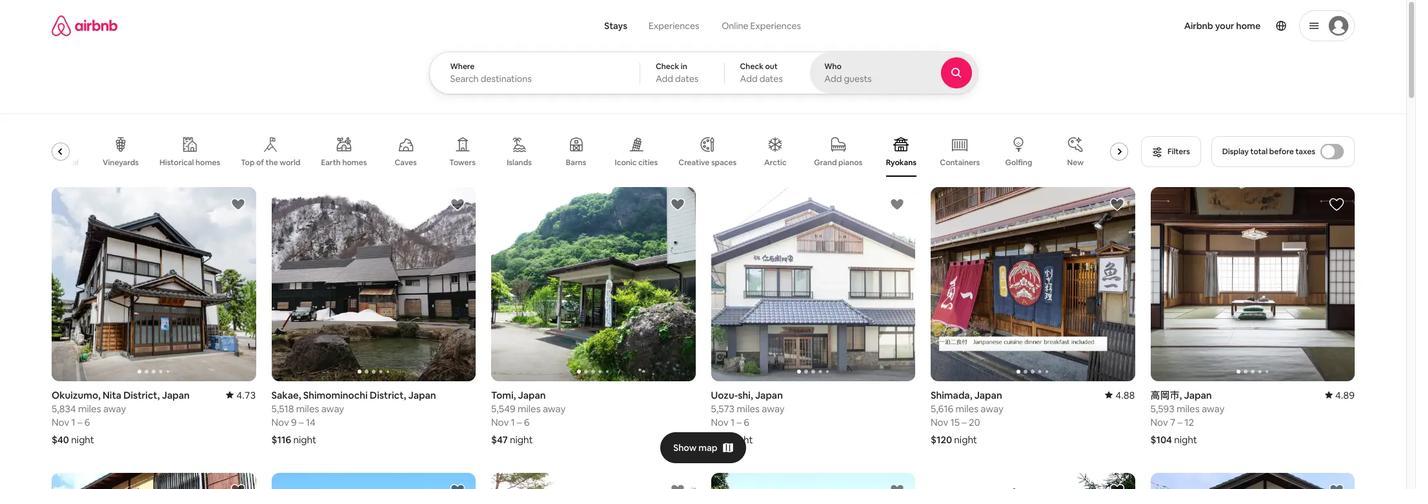 Task type: vqa. For each thing, say whether or not it's contained in the screenshot.
guest
no



Task type: describe. For each thing, give the bounding box(es) containing it.
display
[[1222, 147, 1249, 157]]

experiences inside button
[[649, 20, 699, 32]]

miles inside 高岡市, japan 5,593 miles away nov 7 – 12 $104 night
[[1177, 403, 1200, 415]]

away inside okuizumo, nita district, japan 5,834 miles away nov 1 – 6 $40 night
[[103, 403, 126, 415]]

5,573
[[711, 403, 735, 415]]

earth homes
[[321, 158, 367, 168]]

shimada, japan 5,616 miles away nov 15 – 20 $120 night
[[931, 389, 1004, 446]]

who
[[824, 61, 842, 72]]

add to wishlist: nabari-city, japan image
[[889, 483, 905, 489]]

– inside the uozu-shi, japan 5,573 miles away nov 1 – 6 $65 night
[[737, 416, 742, 428]]

4.88
[[1116, 389, 1135, 401]]

creative spaces
[[679, 158, 737, 168]]

add to wishlist: tomi, japan image
[[670, 197, 685, 212]]

none search field containing stays
[[429, 0, 1013, 94]]

add to wishlist: kanazawa-shi, japan image
[[1329, 483, 1345, 489]]

experiences button
[[638, 13, 710, 39]]

district, for shimominochi
[[370, 389, 406, 401]]

5,518
[[271, 403, 294, 415]]

12
[[1185, 416, 1194, 428]]

6 inside okuizumo, nita district, japan 5,834 miles away nov 1 – 6 $40 night
[[84, 416, 90, 428]]

4.73
[[236, 389, 256, 401]]

of
[[256, 158, 264, 168]]

grand pianos
[[814, 158, 863, 168]]

iconic cities
[[615, 157, 658, 168]]

creative
[[679, 158, 710, 168]]

check for check in add dates
[[656, 61, 679, 72]]

japan inside okuizumo, nita district, japan 5,834 miles away nov 1 – 6 $40 night
[[162, 389, 190, 401]]

shimominochi
[[303, 389, 368, 401]]

check for check out add dates
[[740, 61, 764, 72]]

nov inside shimada, japan 5,616 miles away nov 15 – 20 $120 night
[[931, 416, 948, 428]]

ryokans
[[886, 158, 917, 168]]

historical homes
[[159, 157, 220, 168]]

guests
[[844, 73, 872, 85]]

barns
[[566, 158, 586, 168]]

night inside 高岡市, japan 5,593 miles away nov 7 – 12 $104 night
[[1174, 434, 1197, 446]]

tomi,
[[491, 389, 516, 401]]

online experiences
[[722, 20, 801, 32]]

arctic
[[764, 158, 787, 168]]

top of the world
[[241, 158, 300, 168]]

golfing
[[1005, 158, 1032, 168]]

your
[[1215, 20, 1234, 32]]

night inside the uozu-shi, japan 5,573 miles away nov 1 – 6 $65 night
[[730, 434, 753, 446]]

uozu-shi, japan 5,573 miles away nov 1 – 6 $65 night
[[711, 389, 785, 446]]

airbnb your home
[[1184, 20, 1261, 32]]

$65
[[711, 434, 728, 446]]

who add guests
[[824, 61, 872, 85]]

japan inside the sakae, shimominochi district, japan 5,518 miles away nov 9 – 14 $116 night
[[408, 389, 436, 401]]

add to wishlist: hida, japan image
[[1109, 483, 1125, 489]]

check in add dates
[[656, 61, 699, 85]]

5,593
[[1151, 403, 1175, 415]]

$104
[[1151, 434, 1172, 446]]

miles inside the sakae, shimominochi district, japan 5,518 miles away nov 9 – 14 $116 night
[[296, 403, 319, 415]]

out
[[765, 61, 778, 72]]

miles inside shimada, japan 5,616 miles away nov 15 – 20 $120 night
[[956, 403, 979, 415]]

$116
[[271, 434, 291, 446]]

– inside tomi, japan 5,549 miles away nov 1 – 6 $47 night
[[517, 416, 522, 428]]

miles inside tomi, japan 5,549 miles away nov 1 – 6 $47 night
[[518, 403, 541, 415]]

spaces
[[711, 158, 737, 168]]

add for check out add dates
[[740, 73, 758, 85]]

sakae,
[[271, 389, 301, 401]]

add to wishlist: uozu-shi, japan image
[[889, 197, 905, 212]]

uozu-
[[711, 389, 738, 401]]

14
[[306, 416, 315, 428]]

profile element
[[832, 0, 1355, 52]]

away inside tomi, japan 5,549 miles away nov 1 – 6 $47 night
[[543, 403, 566, 415]]

islands
[[507, 158, 532, 168]]

高岡市, japan 5,593 miles away nov 7 – 12 $104 night
[[1151, 389, 1225, 446]]

online experiences link
[[710, 13, 812, 39]]

$40
[[52, 434, 69, 446]]

nov inside 高岡市, japan 5,593 miles away nov 7 – 12 $104 night
[[1151, 416, 1168, 428]]

where
[[450, 61, 475, 72]]

$120
[[931, 434, 952, 446]]

5,834
[[52, 403, 76, 415]]

1 inside the uozu-shi, japan 5,573 miles away nov 1 – 6 $65 night
[[731, 416, 735, 428]]

nov inside okuizumo, nita district, japan 5,834 miles away nov 1 – 6 $40 night
[[52, 416, 69, 428]]

group containing historical homes
[[46, 127, 1134, 177]]

show
[[673, 442, 697, 454]]

display total before taxes
[[1222, 147, 1316, 157]]

okuizumo,
[[52, 389, 101, 401]]

night inside tomi, japan 5,549 miles away nov 1 – 6 $47 night
[[510, 434, 533, 446]]

shi,
[[738, 389, 753, 401]]

stays button
[[594, 13, 638, 39]]

night inside shimada, japan 5,616 miles away nov 15 – 20 $120 night
[[954, 434, 977, 446]]

filters
[[1168, 147, 1190, 157]]

towers
[[449, 158, 476, 168]]

japan inside shimada, japan 5,616 miles away nov 15 – 20 $120 night
[[974, 389, 1002, 401]]

away inside 高岡市, japan 5,593 miles away nov 7 – 12 $104 night
[[1202, 403, 1225, 415]]



Task type: locate. For each thing, give the bounding box(es) containing it.
1 horizontal spatial 1
[[511, 416, 515, 428]]

1 horizontal spatial experiences
[[750, 20, 801, 32]]

district, inside the sakae, shimominochi district, japan 5,518 miles away nov 9 – 14 $116 night
[[370, 389, 406, 401]]

check inside check out add dates
[[740, 61, 764, 72]]

6
[[84, 416, 90, 428], [524, 416, 530, 428], [744, 416, 750, 428]]

stays tab panel
[[429, 52, 1013, 94]]

5 japan from the left
[[974, 389, 1002, 401]]

2 horizontal spatial 6
[[744, 416, 750, 428]]

None search field
[[429, 0, 1013, 94]]

– inside 高岡市, japan 5,593 miles away nov 7 – 12 $104 night
[[1178, 416, 1183, 428]]

5 – from the left
[[962, 416, 967, 428]]

top
[[241, 158, 255, 168]]

online
[[722, 20, 748, 32]]

homes for earth homes
[[342, 158, 367, 168]]

airbnb
[[1184, 20, 1213, 32]]

district, for nita
[[123, 389, 160, 401]]

nita
[[103, 389, 121, 401]]

dates down out
[[760, 73, 783, 85]]

15
[[951, 416, 960, 428]]

0 horizontal spatial experiences
[[649, 20, 699, 32]]

dates down in
[[675, 73, 699, 85]]

1 – from the left
[[78, 416, 82, 428]]

20
[[969, 416, 980, 428]]

4.88 out of 5 average rating image
[[1105, 389, 1135, 401]]

6 japan from the left
[[1184, 389, 1212, 401]]

vineyards
[[103, 158, 139, 168]]

miles down shi,
[[737, 403, 760, 415]]

homes right historical at top left
[[196, 157, 220, 168]]

away right 5,549 on the bottom of page
[[543, 403, 566, 415]]

grand
[[814, 158, 837, 168]]

experiences
[[649, 20, 699, 32], [750, 20, 801, 32]]

check left out
[[740, 61, 764, 72]]

miles right 5,549 on the bottom of page
[[518, 403, 541, 415]]

miles up 12
[[1177, 403, 1200, 415]]

1 dates from the left
[[675, 73, 699, 85]]

dates for check out add dates
[[760, 73, 783, 85]]

sakae, shimominochi district, japan 5,518 miles away nov 9 – 14 $116 night
[[271, 389, 436, 446]]

miles up 14
[[296, 403, 319, 415]]

2 japan from the left
[[408, 389, 436, 401]]

– inside the sakae, shimominochi district, japan 5,518 miles away nov 9 – 14 $116 night
[[299, 416, 304, 428]]

taxes
[[1296, 147, 1316, 157]]

homes right earth
[[342, 158, 367, 168]]

what can we help you find? tab list
[[594, 13, 710, 39]]

nov down 5,549 on the bottom of page
[[491, 416, 509, 428]]

tropical
[[49, 158, 79, 168]]

3 nov from the left
[[491, 416, 509, 428]]

2 miles from the left
[[296, 403, 319, 415]]

nov inside tomi, japan 5,549 miles away nov 1 – 6 $47 night
[[491, 416, 509, 428]]

4 – from the left
[[737, 416, 742, 428]]

district, inside okuizumo, nita district, japan 5,834 miles away nov 1 – 6 $40 night
[[123, 389, 160, 401]]

earth
[[321, 158, 341, 168]]

1 inside okuizumo, nita district, japan 5,834 miles away nov 1 – 6 $40 night
[[71, 416, 75, 428]]

4 away from the left
[[762, 403, 785, 415]]

5 away from the left
[[981, 403, 1004, 415]]

0 horizontal spatial add
[[656, 73, 673, 85]]

0 horizontal spatial 6
[[84, 416, 90, 428]]

before
[[1269, 147, 1294, 157]]

away right 5,593
[[1202, 403, 1225, 415]]

高岡市,
[[1151, 389, 1182, 401]]

1 horizontal spatial 6
[[524, 416, 530, 428]]

–
[[78, 416, 82, 428], [299, 416, 304, 428], [517, 416, 522, 428], [737, 416, 742, 428], [962, 416, 967, 428], [1178, 416, 1183, 428]]

miles inside the uozu-shi, japan 5,573 miles away nov 1 – 6 $65 night
[[737, 403, 760, 415]]

4.89 out of 5 average rating image
[[1325, 389, 1355, 401]]

total
[[1251, 147, 1268, 157]]

add to wishlist: sakae, shimominochi district, japan image
[[450, 197, 465, 212]]

japan
[[162, 389, 190, 401], [408, 389, 436, 401], [518, 389, 546, 401], [755, 389, 783, 401], [974, 389, 1002, 401], [1184, 389, 1212, 401]]

world
[[280, 158, 300, 168]]

9
[[291, 416, 297, 428]]

away inside shimada, japan 5,616 miles away nov 15 – 20 $120 night
[[981, 403, 1004, 415]]

1 night from the left
[[71, 434, 94, 446]]

nov inside the sakae, shimominochi district, japan 5,518 miles away nov 9 – 14 $116 night
[[271, 416, 289, 428]]

4.89
[[1335, 389, 1355, 401]]

3 away from the left
[[543, 403, 566, 415]]

1 inside tomi, japan 5,549 miles away nov 1 – 6 $47 night
[[511, 416, 515, 428]]

2 1 from the left
[[511, 416, 515, 428]]

night
[[71, 434, 94, 446], [293, 434, 316, 446], [510, 434, 533, 446], [730, 434, 753, 446], [954, 434, 977, 446], [1174, 434, 1197, 446]]

add inside who add guests
[[824, 73, 842, 85]]

1 horizontal spatial add to wishlist: 京都市, japan image
[[450, 483, 465, 489]]

home
[[1236, 20, 1261, 32]]

night right $40
[[71, 434, 94, 446]]

6 miles from the left
[[1177, 403, 1200, 415]]

Where field
[[450, 73, 619, 85]]

3 japan from the left
[[518, 389, 546, 401]]

group
[[46, 127, 1134, 177], [52, 187, 256, 381], [271, 187, 476, 381], [491, 187, 696, 381], [711, 187, 915, 381], [931, 187, 1135, 381], [1151, 187, 1355, 381], [52, 473, 256, 489], [271, 473, 476, 489], [491, 473, 696, 489], [711, 473, 915, 489], [931, 473, 1135, 489], [1151, 473, 1355, 489]]

pianos
[[839, 158, 863, 168]]

0 horizontal spatial district,
[[123, 389, 160, 401]]

5 miles from the left
[[956, 403, 979, 415]]

homes
[[196, 157, 220, 168], [342, 158, 367, 168]]

1 1 from the left
[[71, 416, 75, 428]]

nov down 5,573
[[711, 416, 729, 428]]

6 night from the left
[[1174, 434, 1197, 446]]

nov down 5,616
[[931, 416, 948, 428]]

1 horizontal spatial district,
[[370, 389, 406, 401]]

away right 5,616
[[981, 403, 1004, 415]]

night right $65
[[730, 434, 753, 446]]

3 miles from the left
[[518, 403, 541, 415]]

1 experiences from the left
[[649, 20, 699, 32]]

nov left 9
[[271, 416, 289, 428]]

cities
[[638, 157, 658, 168]]

3 add from the left
[[824, 73, 842, 85]]

add down "who"
[[824, 73, 842, 85]]

add inside check in add dates
[[656, 73, 673, 85]]

filters button
[[1141, 136, 1201, 167]]

check left in
[[656, 61, 679, 72]]

historical
[[159, 157, 194, 168]]

6 inside tomi, japan 5,549 miles away nov 1 – 6 $47 night
[[524, 416, 530, 428]]

away inside the uozu-shi, japan 5,573 miles away nov 1 – 6 $65 night
[[762, 403, 785, 415]]

japan inside 高岡市, japan 5,593 miles away nov 7 – 12 $104 night
[[1184, 389, 1212, 401]]

4 nov from the left
[[711, 416, 729, 428]]

$47
[[491, 434, 508, 446]]

away down nita
[[103, 403, 126, 415]]

2 dates from the left
[[760, 73, 783, 85]]

1 horizontal spatial add
[[740, 73, 758, 85]]

4 night from the left
[[730, 434, 753, 446]]

1 down 5,549 on the bottom of page
[[511, 416, 515, 428]]

6 nov from the left
[[1151, 416, 1168, 428]]

homes for historical homes
[[196, 157, 220, 168]]

district,
[[123, 389, 160, 401], [370, 389, 406, 401]]

new
[[1067, 158, 1084, 168]]

add down online experiences
[[740, 73, 758, 85]]

0 horizontal spatial 1
[[71, 416, 75, 428]]

miles down okuizumo,
[[78, 403, 101, 415]]

away inside the sakae, shimominochi district, japan 5,518 miles away nov 9 – 14 $116 night
[[321, 403, 344, 415]]

experiences right the online on the top of page
[[750, 20, 801, 32]]

1 check from the left
[[656, 61, 679, 72]]

0 horizontal spatial check
[[656, 61, 679, 72]]

2 add to wishlist: 京都市, japan image from the left
[[450, 483, 465, 489]]

map
[[699, 442, 718, 454]]

display total before taxes button
[[1211, 136, 1355, 167]]

3 1 from the left
[[731, 416, 735, 428]]

caves
[[395, 158, 417, 168]]

1 6 from the left
[[84, 416, 90, 428]]

dates
[[675, 73, 699, 85], [760, 73, 783, 85]]

1 add to wishlist: 京都市, japan image from the left
[[230, 483, 246, 489]]

6 away from the left
[[1202, 403, 1225, 415]]

0 horizontal spatial homes
[[196, 157, 220, 168]]

add to wishlist: okuizumo, nita district, japan image
[[230, 197, 246, 212]]

2 nov from the left
[[271, 416, 289, 428]]

nov inside the uozu-shi, japan 5,573 miles away nov 1 – 6 $65 night
[[711, 416, 729, 428]]

2 horizontal spatial add
[[824, 73, 842, 85]]

japan inside the uozu-shi, japan 5,573 miles away nov 1 – 6 $65 night
[[755, 389, 783, 401]]

1 nov from the left
[[52, 416, 69, 428]]

add to wishlist: shimada, japan image
[[1109, 197, 1125, 212]]

add
[[656, 73, 673, 85], [740, 73, 758, 85], [824, 73, 842, 85]]

3 6 from the left
[[744, 416, 750, 428]]

2 6 from the left
[[524, 416, 530, 428]]

2 away from the left
[[321, 403, 344, 415]]

2 night from the left
[[293, 434, 316, 446]]

miles
[[78, 403, 101, 415], [296, 403, 319, 415], [518, 403, 541, 415], [737, 403, 760, 415], [956, 403, 979, 415], [1177, 403, 1200, 415]]

in
[[681, 61, 687, 72]]

6 – from the left
[[1178, 416, 1183, 428]]

0 horizontal spatial dates
[[675, 73, 699, 85]]

4 japan from the left
[[755, 389, 783, 401]]

5 nov from the left
[[931, 416, 948, 428]]

district, right the shimominochi
[[370, 389, 406, 401]]

add to wishlist: 京都市, japan image
[[230, 483, 246, 489], [450, 483, 465, 489]]

night right $47
[[510, 434, 533, 446]]

away right 5,573
[[762, 403, 785, 415]]

japan inside tomi, japan 5,549 miles away nov 1 – 6 $47 night
[[518, 389, 546, 401]]

check out add dates
[[740, 61, 783, 85]]

containers
[[940, 158, 980, 168]]

1 horizontal spatial check
[[740, 61, 764, 72]]

check
[[656, 61, 679, 72], [740, 61, 764, 72]]

add down the experiences button on the top of page
[[656, 73, 673, 85]]

2 – from the left
[[299, 416, 304, 428]]

tomi, japan 5,549 miles away nov 1 – 6 $47 night
[[491, 389, 566, 446]]

1 district, from the left
[[123, 389, 160, 401]]

night down 20
[[954, 434, 977, 446]]

2 district, from the left
[[370, 389, 406, 401]]

add inside check out add dates
[[740, 73, 758, 85]]

show map
[[673, 442, 718, 454]]

shimada,
[[931, 389, 972, 401]]

– inside shimada, japan 5,616 miles away nov 15 – 20 $120 night
[[962, 416, 967, 428]]

away
[[103, 403, 126, 415], [321, 403, 344, 415], [543, 403, 566, 415], [762, 403, 785, 415], [981, 403, 1004, 415], [1202, 403, 1225, 415]]

iconic
[[615, 157, 637, 168]]

okuizumo, nita district, japan 5,834 miles away nov 1 – 6 $40 night
[[52, 389, 190, 446]]

5 night from the left
[[954, 434, 977, 446]]

1 miles from the left
[[78, 403, 101, 415]]

dates inside check in add dates
[[675, 73, 699, 85]]

night inside okuizumo, nita district, japan 5,834 miles away nov 1 – 6 $40 night
[[71, 434, 94, 446]]

2 add from the left
[[740, 73, 758, 85]]

5,616
[[931, 403, 953, 415]]

nov down 5,834
[[52, 416, 69, 428]]

stays
[[604, 20, 627, 32]]

3 night from the left
[[510, 434, 533, 446]]

miles inside okuizumo, nita district, japan 5,834 miles away nov 1 – 6 $40 night
[[78, 403, 101, 415]]

1 add from the left
[[656, 73, 673, 85]]

the
[[266, 158, 278, 168]]

1
[[71, 416, 75, 428], [511, 416, 515, 428], [731, 416, 735, 428]]

dates inside check out add dates
[[760, 73, 783, 85]]

2 horizontal spatial 1
[[731, 416, 735, 428]]

4 miles from the left
[[737, 403, 760, 415]]

0 horizontal spatial add to wishlist: 京都市, japan image
[[230, 483, 246, 489]]

add to wishlist: 高岡市, japan image
[[1329, 197, 1345, 212]]

airbnb your home link
[[1177, 12, 1268, 39]]

night inside the sakae, shimominochi district, japan 5,518 miles away nov 9 – 14 $116 night
[[293, 434, 316, 446]]

district, right nita
[[123, 389, 160, 401]]

1 down 5,834
[[71, 416, 75, 428]]

away down the shimominochi
[[321, 403, 344, 415]]

show map button
[[660, 432, 746, 463]]

add for check in add dates
[[656, 73, 673, 85]]

– inside okuizumo, nita district, japan 5,834 miles away nov 1 – 6 $40 night
[[78, 416, 82, 428]]

1 horizontal spatial homes
[[342, 158, 367, 168]]

1 japan from the left
[[162, 389, 190, 401]]

dates for check in add dates
[[675, 73, 699, 85]]

7
[[1170, 416, 1176, 428]]

1 down 5,573
[[731, 416, 735, 428]]

experiences up in
[[649, 20, 699, 32]]

check inside check in add dates
[[656, 61, 679, 72]]

night down 12
[[1174, 434, 1197, 446]]

nov left 7
[[1151, 416, 1168, 428]]

1 away from the left
[[103, 403, 126, 415]]

6 inside the uozu-shi, japan 5,573 miles away nov 1 – 6 $65 night
[[744, 416, 750, 428]]

4.73 out of 5 average rating image
[[226, 389, 256, 401]]

2 experiences from the left
[[750, 20, 801, 32]]

miles up 20
[[956, 403, 979, 415]]

night down 14
[[293, 434, 316, 446]]

1 horizontal spatial dates
[[760, 73, 783, 85]]

add to wishlist: fujieda, japan image
[[670, 483, 685, 489]]

nov
[[52, 416, 69, 428], [271, 416, 289, 428], [491, 416, 509, 428], [711, 416, 729, 428], [931, 416, 948, 428], [1151, 416, 1168, 428]]

5,549
[[491, 403, 516, 415]]

3 – from the left
[[517, 416, 522, 428]]

2 check from the left
[[740, 61, 764, 72]]



